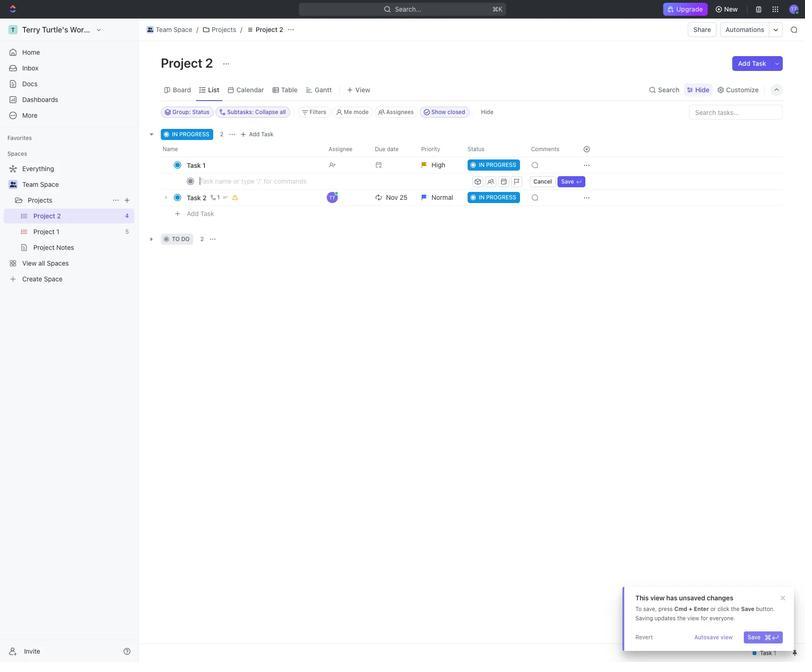 Task type: describe. For each thing, give the bounding box(es) containing it.
task up customize
[[752, 59, 767, 67]]

subtasks: collapse all
[[227, 109, 286, 115]]

in progress for normal
[[479, 194, 517, 201]]

due date
[[375, 146, 399, 153]]

high
[[432, 161, 446, 169]]

1 horizontal spatial projects link
[[200, 24, 239, 35]]

project 1
[[33, 228, 59, 236]]

cmd
[[675, 606, 688, 613]]

0 vertical spatial project 2
[[256, 26, 283, 33]]

status inside dropdown button
[[468, 146, 485, 153]]

status button
[[462, 142, 526, 157]]

favorites button
[[4, 133, 36, 144]]

1 vertical spatial the
[[678, 615, 686, 622]]

1 for task 1
[[203, 161, 206, 169]]

board link
[[171, 83, 191, 96]]

assignee button
[[323, 142, 370, 157]]

1 / from the left
[[197, 26, 198, 33]]

task 1 link
[[185, 158, 321, 172]]

task 2
[[187, 194, 207, 201]]

project 2 inside the sidebar navigation
[[33, 212, 61, 220]]

Task name or type '/' for commands text field
[[200, 173, 471, 188]]

1 vertical spatial add task
[[249, 131, 274, 138]]

view for autosave
[[721, 634, 733, 641]]

create space
[[22, 275, 63, 283]]

1 horizontal spatial tt
[[791, 6, 797, 12]]

high button
[[416, 157, 462, 173]]

in progress button for normal
[[462, 189, 526, 206]]

1 horizontal spatial all
[[280, 109, 286, 115]]

0 horizontal spatial spaces
[[7, 150, 27, 157]]

search
[[659, 86, 680, 93]]

table
[[281, 86, 298, 93]]

priority button
[[416, 142, 462, 157]]

1 horizontal spatial add task button
[[238, 129, 277, 140]]

to
[[636, 606, 642, 613]]

terry
[[22, 26, 40, 34]]

invite
[[24, 647, 40, 655]]

list link
[[206, 83, 219, 96]]

project notes
[[33, 243, 74, 251]]

project for project 1 link
[[33, 228, 55, 236]]

automations button
[[721, 23, 769, 37]]

0 vertical spatial save
[[561, 178, 574, 185]]

assignees
[[386, 109, 414, 115]]

favorites
[[7, 134, 32, 141]]

team space link inside the sidebar navigation
[[22, 177, 133, 192]]

1 inside button
[[217, 194, 220, 201]]

everything
[[22, 165, 54, 173]]

0 vertical spatial progress
[[179, 131, 210, 138]]

⌘k
[[493, 5, 503, 13]]

search...
[[395, 5, 422, 13]]

turtle's
[[42, 26, 68, 34]]

due date button
[[370, 142, 416, 157]]

enter
[[694, 606, 709, 613]]

show
[[432, 109, 446, 115]]

revert button
[[632, 632, 657, 644]]

upgrade
[[677, 5, 703, 13]]

0 vertical spatial projects
[[212, 26, 236, 33]]

saving
[[636, 615, 653, 622]]

progress for normal
[[486, 194, 517, 201]]

priority
[[422, 146, 440, 153]]

view for view all spaces
[[22, 259, 37, 267]]

comments button
[[526, 142, 572, 157]]

gantt
[[315, 86, 332, 93]]

add for the left "add task" button
[[187, 209, 199, 217]]

2 vertical spatial save
[[748, 634, 761, 641]]

1 horizontal spatial team space link
[[144, 24, 195, 35]]

tree inside the sidebar navigation
[[4, 161, 134, 287]]

customize button
[[715, 83, 762, 96]]

autosave view button
[[691, 632, 737, 644]]

show closed button
[[420, 107, 470, 118]]

2 / from the left
[[241, 26, 242, 33]]

to do
[[172, 236, 190, 243]]

hide inside dropdown button
[[696, 86, 710, 93]]

in for high
[[479, 161, 485, 168]]

view button
[[344, 83, 374, 96]]

assignees button
[[375, 107, 418, 118]]

save,
[[644, 606, 657, 613]]

board
[[173, 86, 191, 93]]

sidebar navigation
[[0, 19, 141, 662]]

inbox link
[[4, 61, 134, 76]]

more
[[22, 111, 38, 119]]

1 vertical spatial projects link
[[28, 193, 109, 208]]

all inside view all spaces 'link'
[[38, 259, 45, 267]]

add task for the left "add task" button
[[187, 209, 214, 217]]

view all spaces link
[[4, 256, 133, 271]]

user group image
[[147, 27, 153, 32]]

view all spaces
[[22, 259, 69, 267]]

progress for high
[[486, 161, 517, 168]]

1 horizontal spatial project 2
[[161, 55, 216, 70]]

comments
[[531, 146, 560, 153]]

filters button
[[298, 107, 331, 118]]

1 horizontal spatial save button
[[744, 632, 783, 644]]

cancel button
[[530, 176, 556, 187]]

+
[[689, 606, 693, 613]]

to
[[172, 236, 180, 243]]

terry turtle's workspace, , element
[[8, 25, 18, 34]]

5
[[125, 228, 129, 235]]

workspace
[[70, 26, 108, 34]]

4
[[125, 212, 129, 219]]

docs link
[[4, 77, 134, 91]]

1 horizontal spatial view
[[688, 615, 700, 622]]

0 vertical spatial space
[[174, 26, 192, 33]]

upgrade link
[[664, 3, 708, 16]]

new button
[[712, 2, 744, 17]]

this view has unsaved changes to save, press cmd + enter or click the save button. saving updates the view for everyone.
[[636, 594, 775, 622]]

cancel
[[534, 178, 552, 185]]

group:
[[173, 109, 191, 115]]

1 horizontal spatial team space
[[156, 26, 192, 33]]

for
[[701, 615, 708, 622]]

1 vertical spatial space
[[40, 180, 59, 188]]

customize
[[727, 86, 759, 93]]

home link
[[4, 45, 134, 60]]

hide button
[[478, 107, 497, 118]]

0 horizontal spatial add task button
[[183, 208, 218, 219]]

press
[[659, 606, 673, 613]]

task up task 2
[[187, 161, 201, 169]]

me mode
[[344, 109, 369, 115]]

1 for project 1
[[56, 228, 59, 236]]

subtasks:
[[227, 109, 254, 115]]

share button
[[688, 22, 717, 37]]

task down collapse
[[261, 131, 274, 138]]

task left 1 button
[[187, 194, 201, 201]]



Task type: vqa. For each thing, say whether or not it's contained in the screenshot.
'View' inside the "View all Spaces" link
yes



Task type: locate. For each thing, give the bounding box(es) containing it.
due
[[375, 146, 386, 153]]

1 horizontal spatial add task
[[249, 131, 274, 138]]

1 inside the sidebar navigation
[[56, 228, 59, 236]]

1 vertical spatial in progress
[[479, 161, 517, 168]]

projects inside tree
[[28, 196, 52, 204]]

2 vertical spatial view
[[721, 634, 733, 641]]

add task up customize
[[739, 59, 767, 67]]

search button
[[646, 83, 683, 96]]

calendar link
[[235, 83, 264, 96]]

normal button
[[416, 189, 462, 206]]

1 horizontal spatial projects
[[212, 26, 236, 33]]

1
[[203, 161, 206, 169], [217, 194, 220, 201], [56, 228, 59, 236]]

0 horizontal spatial view
[[22, 259, 37, 267]]

add task down subtasks: collapse all
[[249, 131, 274, 138]]

list
[[208, 86, 219, 93]]

view button
[[344, 79, 374, 101]]

add task button up customize
[[733, 56, 772, 71]]

space down view all spaces
[[44, 275, 63, 283]]

1 vertical spatial project 2
[[161, 55, 216, 70]]

save button down button.
[[744, 632, 783, 644]]

status right group:
[[192, 109, 210, 115]]

project 2
[[256, 26, 283, 33], [161, 55, 216, 70], [33, 212, 61, 220]]

revert
[[636, 634, 653, 641]]

0 horizontal spatial 1
[[56, 228, 59, 236]]

closed
[[448, 109, 466, 115]]

view
[[651, 594, 665, 602], [688, 615, 700, 622], [721, 634, 733, 641]]

save down button.
[[748, 634, 761, 641]]

has
[[667, 594, 678, 602]]

save right cancel
[[561, 178, 574, 185]]

0 vertical spatial add
[[739, 59, 751, 67]]

view up mode
[[356, 86, 371, 93]]

/
[[197, 26, 198, 33], [241, 26, 242, 33]]

1 vertical spatial in progress button
[[462, 189, 526, 206]]

collapse
[[255, 109, 279, 115]]

view
[[356, 86, 371, 93], [22, 259, 37, 267]]

team space down 'everything' on the top of the page
[[22, 180, 59, 188]]

team right user group image
[[22, 180, 38, 188]]

project
[[256, 26, 278, 33], [161, 55, 203, 70], [33, 212, 55, 220], [33, 228, 55, 236], [33, 243, 55, 251]]

save button
[[558, 176, 585, 187], [744, 632, 783, 644]]

0 horizontal spatial project 2 link
[[33, 209, 122, 224]]

in right normal
[[479, 194, 485, 201]]

2 horizontal spatial add task button
[[733, 56, 772, 71]]

tt button
[[787, 2, 802, 17], [323, 189, 370, 206]]

add task
[[739, 59, 767, 67], [249, 131, 274, 138], [187, 209, 214, 217]]

add task button up name dropdown button
[[238, 129, 277, 140]]

save left button.
[[741, 606, 755, 613]]

1 up project notes
[[56, 228, 59, 236]]

view inside button
[[356, 86, 371, 93]]

1 in progress button from the top
[[462, 157, 526, 173]]

0 vertical spatial project 2 link
[[244, 24, 286, 35]]

team space
[[156, 26, 192, 33], [22, 180, 59, 188]]

2 horizontal spatial 1
[[217, 194, 220, 201]]

1 button
[[208, 193, 221, 202]]

0 horizontal spatial /
[[197, 26, 198, 33]]

1 horizontal spatial /
[[241, 26, 242, 33]]

2 horizontal spatial add
[[739, 59, 751, 67]]

all up the "create space"
[[38, 259, 45, 267]]

2 vertical spatial add
[[187, 209, 199, 217]]

save inside this view has unsaved changes to save, press cmd + enter or click the save button. saving updates the view for everyone.
[[741, 606, 755, 613]]

view down +
[[688, 615, 700, 622]]

1 vertical spatial add task button
[[238, 129, 277, 140]]

group: status
[[173, 109, 210, 115]]

0 vertical spatial in
[[172, 131, 178, 138]]

0 vertical spatial in progress
[[172, 131, 210, 138]]

project 1 link
[[33, 224, 122, 239]]

date
[[387, 146, 399, 153]]

progress
[[179, 131, 210, 138], [486, 161, 517, 168], [486, 194, 517, 201]]

dashboards
[[22, 96, 58, 103]]

1 vertical spatial project 2 link
[[33, 209, 122, 224]]

view down everyone.
[[721, 634, 733, 641]]

0 vertical spatial status
[[192, 109, 210, 115]]

autosave view
[[695, 634, 733, 641]]

1 horizontal spatial project 2 link
[[244, 24, 286, 35]]

1 horizontal spatial team
[[156, 26, 172, 33]]

1 vertical spatial hide
[[481, 109, 494, 115]]

notes
[[56, 243, 74, 251]]

1 horizontal spatial the
[[731, 606, 740, 613]]

do
[[181, 236, 190, 243]]

home
[[22, 48, 40, 56]]

0 horizontal spatial all
[[38, 259, 45, 267]]

in down the status dropdown button
[[479, 161, 485, 168]]

in progress button for high
[[462, 157, 526, 173]]

team space right user group icon
[[156, 26, 192, 33]]

0 vertical spatial the
[[731, 606, 740, 613]]

2 vertical spatial add task button
[[183, 208, 218, 219]]

space down 'everything' on the top of the page
[[40, 180, 59, 188]]

0 horizontal spatial tt button
[[323, 189, 370, 206]]

0 vertical spatial hide
[[696, 86, 710, 93]]

spaces down project notes
[[47, 259, 69, 267]]

1 vertical spatial tt button
[[323, 189, 370, 206]]

create space link
[[4, 272, 133, 287]]

add task button down task 2
[[183, 208, 218, 219]]

1 vertical spatial projects
[[28, 196, 52, 204]]

hide button
[[685, 83, 713, 96]]

all right collapse
[[280, 109, 286, 115]]

the right click
[[731, 606, 740, 613]]

0 vertical spatial add task
[[739, 59, 767, 67]]

view for this
[[651, 594, 665, 602]]

2 vertical spatial add task
[[187, 209, 214, 217]]

0 vertical spatial tt
[[791, 6, 797, 12]]

0 horizontal spatial team space
[[22, 180, 59, 188]]

0 vertical spatial spaces
[[7, 150, 27, 157]]

1 right task 2
[[217, 194, 220, 201]]

1 horizontal spatial add
[[249, 131, 260, 138]]

team space link
[[144, 24, 195, 35], [22, 177, 133, 192]]

add for the top "add task" button
[[739, 59, 751, 67]]

2 horizontal spatial project 2
[[256, 26, 283, 33]]

1 vertical spatial view
[[688, 615, 700, 622]]

new
[[725, 5, 738, 13]]

team space inside the sidebar navigation
[[22, 180, 59, 188]]

1 vertical spatial view
[[22, 259, 37, 267]]

1 vertical spatial team space
[[22, 180, 59, 188]]

0 vertical spatial in progress button
[[462, 157, 526, 173]]

1 vertical spatial in
[[479, 161, 485, 168]]

view up save,
[[651, 594, 665, 602]]

view up create
[[22, 259, 37, 267]]

0 vertical spatial view
[[356, 86, 371, 93]]

0 horizontal spatial add
[[187, 209, 199, 217]]

tree
[[4, 161, 134, 287]]

view inside button
[[721, 634, 733, 641]]

2 vertical spatial in
[[479, 194, 485, 201]]

assignee
[[329, 146, 353, 153]]

0 horizontal spatial view
[[651, 594, 665, 602]]

share
[[694, 26, 712, 33]]

0 horizontal spatial project 2
[[33, 212, 61, 220]]

updates
[[655, 615, 676, 622]]

2 in progress button from the top
[[462, 189, 526, 206]]

show closed
[[432, 109, 466, 115]]

0 horizontal spatial projects link
[[28, 193, 109, 208]]

gantt link
[[313, 83, 332, 96]]

hide inside button
[[481, 109, 494, 115]]

in progress button
[[462, 157, 526, 173], [462, 189, 526, 206]]

1 vertical spatial all
[[38, 259, 45, 267]]

add
[[739, 59, 751, 67], [249, 131, 260, 138], [187, 209, 199, 217]]

1 horizontal spatial tt button
[[787, 2, 802, 17]]

space right user group icon
[[174, 26, 192, 33]]

0 horizontal spatial tt
[[330, 195, 336, 200]]

button.
[[756, 606, 775, 613]]

me mode button
[[333, 107, 373, 118]]

2 vertical spatial progress
[[486, 194, 517, 201]]

changes
[[707, 594, 734, 602]]

1 vertical spatial save
[[741, 606, 755, 613]]

add task for the top "add task" button
[[739, 59, 767, 67]]

save button right cancel button
[[558, 176, 585, 187]]

more button
[[4, 108, 134, 123]]

1 vertical spatial tt
[[330, 195, 336, 200]]

0 vertical spatial team space
[[156, 26, 192, 33]]

0 horizontal spatial projects
[[28, 196, 52, 204]]

project notes link
[[33, 240, 133, 255]]

autosave
[[695, 634, 720, 641]]

0 vertical spatial all
[[280, 109, 286, 115]]

0 vertical spatial team
[[156, 26, 172, 33]]

2 vertical spatial 1
[[56, 228, 59, 236]]

hide right search
[[696, 86, 710, 93]]

0 horizontal spatial add task
[[187, 209, 214, 217]]

0 horizontal spatial hide
[[481, 109, 494, 115]]

2 vertical spatial space
[[44, 275, 63, 283]]

spaces down favorites button
[[7, 150, 27, 157]]

tree containing everything
[[4, 161, 134, 287]]

save
[[561, 178, 574, 185], [741, 606, 755, 613], [748, 634, 761, 641]]

add task button
[[733, 56, 772, 71], [238, 129, 277, 140], [183, 208, 218, 219]]

in progress for high
[[479, 161, 517, 168]]

team inside the sidebar navigation
[[22, 180, 38, 188]]

task
[[752, 59, 767, 67], [261, 131, 274, 138], [187, 161, 201, 169], [187, 194, 201, 201], [201, 209, 214, 217]]

hide right closed
[[481, 109, 494, 115]]

in up name
[[172, 131, 178, 138]]

0 vertical spatial 1
[[203, 161, 206, 169]]

Search tasks... text field
[[690, 105, 783, 119]]

add task down task 2
[[187, 209, 214, 217]]

0 horizontal spatial team space link
[[22, 177, 133, 192]]

1 horizontal spatial spaces
[[47, 259, 69, 267]]

0 horizontal spatial team
[[22, 180, 38, 188]]

name button
[[161, 142, 323, 157]]

2 inside the sidebar navigation
[[57, 212, 61, 220]]

project for 'project notes' link
[[33, 243, 55, 251]]

0 vertical spatial save button
[[558, 176, 585, 187]]

0 vertical spatial view
[[651, 594, 665, 602]]

add down task 2
[[187, 209, 199, 217]]

in for normal
[[479, 194, 485, 201]]

1 vertical spatial status
[[468, 146, 485, 153]]

everything link
[[4, 161, 133, 176]]

team
[[156, 26, 172, 33], [22, 180, 38, 188]]

automations
[[726, 26, 765, 33]]

1 vertical spatial progress
[[486, 161, 517, 168]]

tt
[[791, 6, 797, 12], [330, 195, 336, 200]]

view for view
[[356, 86, 371, 93]]

1 vertical spatial add
[[249, 131, 260, 138]]

add up name dropdown button
[[249, 131, 260, 138]]

1 vertical spatial team
[[22, 180, 38, 188]]

filters
[[310, 109, 327, 115]]

spaces inside view all spaces 'link'
[[47, 259, 69, 267]]

0 vertical spatial tt button
[[787, 2, 802, 17]]

2 vertical spatial project 2
[[33, 212, 61, 220]]

projects link
[[200, 24, 239, 35], [28, 193, 109, 208]]

add up customize
[[739, 59, 751, 67]]

projects
[[212, 26, 236, 33], [28, 196, 52, 204]]

1 up task 2
[[203, 161, 206, 169]]

task down 1 button
[[201, 209, 214, 217]]

status right priority "dropdown button" at top right
[[468, 146, 485, 153]]

dashboards link
[[4, 92, 134, 107]]

0 horizontal spatial save button
[[558, 176, 585, 187]]

user group image
[[10, 182, 16, 187]]

view inside 'link'
[[22, 259, 37, 267]]

team right user group icon
[[156, 26, 172, 33]]

status
[[192, 109, 210, 115], [468, 146, 485, 153]]

0 vertical spatial add task button
[[733, 56, 772, 71]]

1 vertical spatial save button
[[744, 632, 783, 644]]

0 vertical spatial projects link
[[200, 24, 239, 35]]

2 horizontal spatial view
[[721, 634, 733, 641]]

normal
[[432, 193, 453, 201]]

the
[[731, 606, 740, 613], [678, 615, 686, 622]]

project for the bottommost project 2 link
[[33, 212, 55, 220]]

this
[[636, 594, 649, 602]]

the down cmd
[[678, 615, 686, 622]]

1 vertical spatial spaces
[[47, 259, 69, 267]]

t
[[11, 26, 15, 33]]



